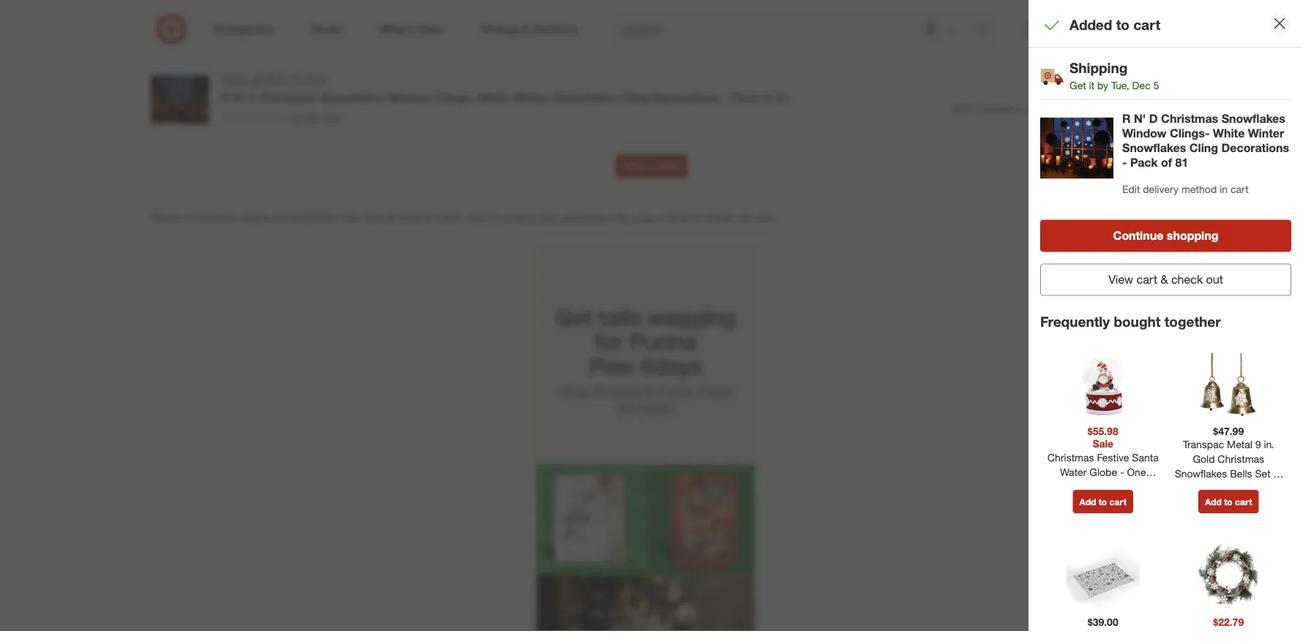 Task type: describe. For each thing, give the bounding box(es) containing it.
may
[[341, 211, 361, 224]]

christmas inside $47.99 transpac metal 9 in. gold christmas snowflakes bells set of 2
[[1218, 453, 1264, 466]]

cart right added
[[1133, 16, 1161, 33]]

$55.98
[[1088, 425, 1118, 438]]

2 write a review from the top
[[622, 161, 681, 172]]

add to cart button for the transpac metal 9 in. gold christmas snowflakes bells set of 2 image
[[1199, 490, 1259, 514]]

0 vertical spatial r
[[267, 71, 275, 86]]

81 inside shop all r n' d toys r n' d christmas snowflakes window clings- white winter snowflakes cling decorations - pack of 81
[[776, 90, 789, 104]]

you.
[[755, 211, 774, 224]]

is
[[693, 211, 701, 224]]

2 write a review button from the top
[[616, 155, 688, 178]]

edit
[[1122, 183, 1140, 196]]

first!
[[322, 111, 342, 124]]

0 horizontal spatial &
[[425, 211, 432, 224]]

to for christmas festive santa water globe  -  one water ball 5.25 inches -  snowflakes presents waterball  -  3wgl169  -  glass  -  red image
[[1099, 497, 1107, 508]]

15 link
[[1117, 13, 1149, 45]]

- inside the r n' d christmas snowflakes window clings- white winter snowflakes cling decorations - pack of 81
[[1122, 156, 1127, 170]]

christmas inside the r n' d christmas snowflakes window clings- white winter snowflakes cling decorations - pack of 81
[[1161, 112, 1218, 126]]

window inside shop all r n' d toys r n' d christmas snowflakes window clings- white winter snowflakes cling decorations - pack of 81
[[388, 90, 432, 104]]

christmas festive santa water globe  -  one water ball 5.25 inches -  snowflakes presents waterball  -  3wgl169  -  glass  -  red image
[[1067, 349, 1140, 422]]

delivery
[[1143, 183, 1179, 196]]

add to cart for the transpac metal 9 in. gold christmas snowflakes bells set of 2 image
[[1205, 497, 1252, 508]]

1 write from the top
[[622, 7, 644, 18]]

cart down sale
[[1110, 497, 1127, 508]]

in
[[1220, 183, 1228, 196]]

match
[[532, 211, 561, 224]]

for
[[740, 211, 752, 224]]

$22.79 link
[[1172, 540, 1286, 632]]

all
[[252, 71, 264, 86]]

out
[[1206, 273, 1223, 287]]

clings- inside the r n' d christmas snowflakes window clings- white winter snowflakes cling decorations - pack of 81
[[1170, 126, 1210, 141]]

toys
[[305, 71, 328, 86]]

the
[[305, 111, 319, 124]]

winter inside shop all r n' d toys r n' d christmas snowflakes window clings- white winter snowflakes cling decorations - pack of 81
[[513, 90, 550, 104]]

view cart & check out link
[[1040, 264, 1291, 296]]

2
[[1226, 482, 1232, 495]]

$55.98 sale
[[1088, 425, 1118, 451]]

price match guarantee link
[[506, 211, 609, 224]]

shop
[[221, 71, 249, 86]]

dialog containing added to cart
[[1029, 0, 1303, 632]]

2 store from the left
[[667, 211, 690, 224]]

check
[[1171, 273, 1203, 287]]

continue shopping
[[1113, 229, 1219, 243]]

vary
[[363, 211, 383, 224]]

snowflakes inside $47.99 transpac metal 9 in. gold christmas snowflakes bells set of 2
[[1175, 468, 1227, 481]]

set
[[1255, 468, 1271, 481]]

cart down bells
[[1235, 497, 1252, 508]]

$9.99
[[1036, 85, 1061, 98]]

bells
[[1230, 468, 1252, 481]]

sale
[[1093, 438, 1114, 451]]

shipping
[[1070, 59, 1128, 76]]

of inside $47.99 transpac metal 9 in. gold christmas snowflakes bells set of 2
[[1274, 468, 1282, 481]]

1 vertical spatial a
[[646, 161, 651, 172]]

.
[[609, 211, 612, 224]]

1 horizontal spatial to
[[1116, 16, 1130, 33]]

tue,
[[1111, 79, 1129, 92]]

be
[[290, 111, 302, 124]]

$39.00
[[1088, 616, 1118, 629]]

0 horizontal spatial by
[[385, 211, 396, 224]]

1 vertical spatial n'
[[233, 90, 245, 104]]

pack inside the r n' d christmas snowflakes window clings- white winter snowflakes cling decorations - pack of 81
[[1130, 156, 1158, 170]]

when purchased online
[[952, 103, 1045, 114]]

white inside the r n' d christmas snowflakes window clings- white winter snowflakes cling decorations - pack of 81
[[1213, 126, 1245, 141]]

purchased
[[977, 103, 1019, 114]]

method
[[1182, 183, 1217, 196]]

bought
[[1114, 314, 1161, 331]]

online
[[1022, 103, 1045, 114]]

1 write a review button from the top
[[616, 0, 688, 24]]

r n' d christmas snowflakes window clings- white winter snowflakes cling decorations - pack of 81 image
[[1040, 112, 1114, 185]]

cart right the in
[[1231, 183, 1249, 196]]

cling inside the r n' d christmas snowflakes window clings- white winter snowflakes cling decorations - pack of 81
[[1189, 141, 1218, 155]]

transpac metal 9 in. gold christmas snowflakes bells set of 2 image
[[1192, 349, 1265, 422]]

styles
[[242, 211, 268, 224]]

added to cart
[[1070, 16, 1161, 33]]

cling inside shop all r n' d toys r n' d christmas snowflakes window clings- white winter snowflakes cling decorations - pack of 81
[[620, 90, 649, 104]]

What can we help you find? suggestions appear below search field
[[614, 13, 979, 45]]

frequently
[[1040, 314, 1110, 331]]

be the first! link
[[221, 110, 342, 125]]

ninola design winter stars snowflakes gray small acrylic tray - deny designs image
[[1067, 540, 1140, 613]]

2 review from the top
[[654, 161, 681, 172]]

$39.00 link
[[1046, 540, 1160, 632]]

prices,
[[151, 211, 182, 224]]

r n' d christmas snowflakes window clings- white winter snowflakes cling decorations - pack of 81
[[1122, 112, 1289, 170]]

availability
[[291, 211, 338, 224]]

window inside the r n' d christmas snowflakes window clings- white winter snowflakes cling decorations - pack of 81
[[1122, 126, 1167, 141]]

continue shopping button
[[1040, 220, 1291, 252]]

$47.99 transpac metal 9 in. gold christmas snowflakes bells set of 2
[[1175, 425, 1282, 495]]



Task type: locate. For each thing, give the bounding box(es) containing it.
be the first!
[[290, 111, 342, 124]]

- inside shop all r n' d toys r n' d christmas snowflakes window clings- white winter snowflakes cling decorations - pack of 81
[[723, 90, 728, 104]]

to for the transpac metal 9 in. gold christmas snowflakes bells set of 2 image
[[1224, 497, 1233, 508]]

0 horizontal spatial cling
[[620, 90, 649, 104]]

0 horizontal spatial add to cart
[[1080, 497, 1127, 508]]

r inside the r n' d christmas snowflakes window clings- white winter snowflakes cling decorations - pack of 81
[[1122, 112, 1131, 126]]

d down 5 at the right
[[1149, 112, 1158, 126]]

$47.99
[[1213, 425, 1244, 438]]

by right it at the top of the page
[[1097, 79, 1108, 92]]

write a review button
[[616, 0, 688, 24], [616, 155, 688, 178]]

1 horizontal spatial see
[[615, 211, 633, 224]]

to down sale
[[1099, 497, 1107, 508]]

1 horizontal spatial add to cart button
[[1199, 490, 1259, 514]]

winter
[[513, 90, 550, 104], [1248, 126, 1284, 141]]

81 up edit delivery method in cart
[[1175, 156, 1188, 170]]

continue
[[1113, 229, 1164, 243]]

a
[[646, 7, 651, 18], [646, 161, 651, 172], [659, 211, 664, 224]]

2 vertical spatial of
[[1274, 468, 1282, 481]]

1 vertical spatial 81
[[1175, 156, 1188, 170]]

metal
[[1227, 438, 1253, 451]]

add for the transpac metal 9 in. gold christmas snowflakes bells set of 2 image's add to cart button
[[1205, 497, 1222, 508]]

store right vary
[[399, 211, 422, 224]]

0 vertical spatial by
[[1097, 79, 1108, 92]]

to
[[1116, 16, 1130, 33], [1099, 497, 1107, 508], [1224, 497, 1233, 508]]

1 vertical spatial of
[[1161, 156, 1172, 170]]

1 vertical spatial d
[[248, 90, 257, 104]]

see left our
[[467, 211, 485, 224]]

2 vertical spatial a
[[659, 211, 664, 224]]

shipping get it by tue, dec 5
[[1070, 59, 1159, 92]]

store left the is
[[667, 211, 690, 224]]

n' right all on the top
[[278, 71, 290, 86]]

81 inside the r n' d christmas snowflakes window clings- white winter snowflakes cling decorations - pack of 81
[[1175, 156, 1188, 170]]

shopping
[[1167, 229, 1219, 243]]

1 horizontal spatial n'
[[278, 71, 290, 86]]

0 vertical spatial d
[[293, 71, 301, 86]]

see how button
[[615, 210, 656, 226]]

to left '15' at right top
[[1116, 16, 1130, 33]]

2 vertical spatial r
[[1122, 112, 1131, 126]]

1 add from the left
[[1080, 497, 1096, 508]]

0 horizontal spatial decorations
[[652, 90, 720, 104]]

white
[[478, 90, 510, 104], [1213, 126, 1245, 141]]

0 vertical spatial white
[[478, 90, 510, 104]]

0 horizontal spatial pack
[[731, 90, 758, 104]]

0 vertical spatial n'
[[278, 71, 290, 86]]

& left online.
[[425, 211, 432, 224]]

frequently bought together
[[1040, 314, 1221, 331]]

decorations
[[652, 90, 720, 104], [1222, 141, 1289, 155]]

r down shop
[[221, 90, 230, 104]]

of inside the r n' d christmas snowflakes window clings- white winter snowflakes cling decorations - pack of 81
[[1161, 156, 1172, 170]]

d inside the r n' d christmas snowflakes window clings- white winter snowflakes cling decorations - pack of 81
[[1149, 112, 1158, 126]]

1 review from the top
[[654, 7, 681, 18]]

0 horizontal spatial r
[[221, 90, 230, 104]]

0 horizontal spatial add
[[1080, 497, 1096, 508]]

cling
[[620, 90, 649, 104], [1189, 141, 1218, 155]]

northlight 13" unlit snowflakes and berries winter foliage christmas wreath image
[[1192, 540, 1265, 613]]

it
[[1089, 79, 1095, 92]]

1 vertical spatial write
[[622, 161, 644, 172]]

r
[[267, 71, 275, 86], [221, 90, 230, 104], [1122, 112, 1131, 126]]

2 see from the left
[[615, 211, 633, 224]]

decorations inside the r n' d christmas snowflakes window clings- white winter snowflakes cling decorations - pack of 81
[[1222, 141, 1289, 155]]

5
[[1154, 79, 1159, 92]]

1 vertical spatial decorations
[[1222, 141, 1289, 155]]

0 vertical spatial cling
[[620, 90, 649, 104]]

1 vertical spatial pack
[[1130, 156, 1158, 170]]

store
[[399, 211, 422, 224], [667, 211, 690, 224]]

add to cart button for christmas festive santa water globe  -  one water ball 5.25 inches -  snowflakes presents waterball  -  3wgl169  -  glass  -  red image
[[1073, 490, 1133, 514]]

see right . in the top left of the page
[[615, 211, 633, 224]]

guarantee
[[563, 211, 609, 224]]

1 vertical spatial white
[[1213, 126, 1245, 141]]

1 add to cart button from the left
[[1073, 490, 1133, 514]]

0 vertical spatial winter
[[513, 90, 550, 104]]

0 vertical spatial 81
[[776, 90, 789, 104]]

1 horizontal spatial add to cart
[[1205, 497, 1252, 508]]

9
[[1255, 438, 1261, 451]]

and
[[271, 211, 289, 224]]

promotions,
[[184, 211, 239, 224]]

pack inside shop all r n' d toys r n' d christmas snowflakes window clings- white winter snowflakes cling decorations - pack of 81
[[731, 90, 758, 104]]

2 vertical spatial n'
[[1134, 112, 1146, 126]]

write
[[622, 7, 644, 18], [622, 161, 644, 172]]

edit delivery method in cart
[[1122, 183, 1249, 196]]

of inside shop all r n' d toys r n' d christmas snowflakes window clings- white winter snowflakes cling decorations - pack of 81
[[762, 90, 773, 104]]

0 vertical spatial a
[[646, 7, 651, 18]]

1 vertical spatial review
[[654, 161, 681, 172]]

1 horizontal spatial &
[[1161, 273, 1168, 287]]

0 horizontal spatial winter
[[513, 90, 550, 104]]

1 horizontal spatial white
[[1213, 126, 1245, 141]]

gold
[[1193, 453, 1215, 466]]

2 vertical spatial d
[[1149, 112, 1158, 126]]

1 vertical spatial by
[[385, 211, 396, 224]]

0 horizontal spatial store
[[399, 211, 422, 224]]

christmas inside shop all r n' d toys r n' d christmas snowflakes window clings- white winter snowflakes cling decorations - pack of 81
[[260, 90, 317, 104]]

1 vertical spatial window
[[1122, 126, 1167, 141]]

0 vertical spatial pack
[[731, 90, 758, 104]]

0 horizontal spatial 81
[[776, 90, 789, 104]]

n' down shop
[[233, 90, 245, 104]]

0 vertical spatial &
[[425, 211, 432, 224]]

0 horizontal spatial to
[[1099, 497, 1107, 508]]

1 vertical spatial winter
[[1248, 126, 1284, 141]]

our
[[488, 211, 503, 224]]

in.
[[1264, 438, 1274, 451]]

to down 2
[[1224, 497, 1233, 508]]

0 vertical spatial write a review
[[622, 7, 681, 18]]

2 add from the left
[[1205, 497, 1222, 508]]

review
[[654, 7, 681, 18], [654, 161, 681, 172]]

0 vertical spatial write a review button
[[616, 0, 688, 24]]

dec
[[1132, 79, 1151, 92]]

window
[[388, 90, 432, 104], [1122, 126, 1167, 141]]

1 horizontal spatial d
[[293, 71, 301, 86]]

1 horizontal spatial window
[[1122, 126, 1167, 141]]

snowflakes
[[320, 90, 384, 104], [553, 90, 617, 104], [1222, 112, 1286, 126], [1122, 141, 1186, 155], [1175, 468, 1227, 481]]

1 horizontal spatial winter
[[1248, 126, 1284, 141]]

0 horizontal spatial clings-
[[435, 90, 475, 104]]

pack
[[731, 90, 758, 104], [1130, 156, 1158, 170]]

1 vertical spatial cling
[[1189, 141, 1218, 155]]

view
[[1109, 273, 1133, 287]]

0 vertical spatial decorations
[[652, 90, 720, 104]]

n' down dec
[[1134, 112, 1146, 126]]

add down sale
[[1080, 497, 1096, 508]]

1 see from the left
[[467, 211, 485, 224]]

add down gold on the right of the page
[[1205, 497, 1222, 508]]

white inside shop all r n' d toys r n' d christmas snowflakes window clings- white winter snowflakes cling decorations - pack of 81
[[478, 90, 510, 104]]

0 horizontal spatial d
[[248, 90, 257, 104]]

1 vertical spatial write a review button
[[616, 155, 688, 178]]

n'
[[278, 71, 290, 86], [233, 90, 245, 104], [1134, 112, 1146, 126]]

1 store from the left
[[399, 211, 422, 224]]

0 horizontal spatial n'
[[233, 90, 245, 104]]

add to cart button down bells
[[1199, 490, 1259, 514]]

0 horizontal spatial -
[[723, 90, 728, 104]]

1 horizontal spatial of
[[1161, 156, 1172, 170]]

view cart & check out
[[1109, 273, 1223, 287]]

add for christmas festive santa water globe  -  one water ball 5.25 inches -  snowflakes presents waterball  -  3wgl169  -  glass  -  red image's add to cart button
[[1080, 497, 1096, 508]]

see
[[467, 211, 485, 224], [615, 211, 633, 224]]

add
[[1080, 497, 1096, 508], [1205, 497, 1222, 508]]

1 vertical spatial &
[[1161, 273, 1168, 287]]

1 vertical spatial r
[[221, 90, 230, 104]]

add to cart down 2
[[1205, 497, 1252, 508]]

2 add to cart from the left
[[1205, 497, 1252, 508]]

search button
[[969, 13, 1004, 48]]

0 vertical spatial review
[[654, 7, 681, 18]]

prices, promotions, styles and availability may vary by store & online. see our price match guarantee . see how a store is chosen for you.
[[151, 211, 774, 224]]

1 horizontal spatial r
[[267, 71, 275, 86]]

0 vertical spatial clings-
[[435, 90, 475, 104]]

added
[[1070, 16, 1112, 33]]

d
[[293, 71, 301, 86], [248, 90, 257, 104], [1149, 112, 1158, 126]]

christmas up the be
[[260, 90, 317, 104]]

search
[[969, 23, 1004, 38]]

add to cart button down sale
[[1073, 490, 1133, 514]]

2 horizontal spatial to
[[1224, 497, 1233, 508]]

15
[[1135, 15, 1144, 24]]

0 vertical spatial window
[[388, 90, 432, 104]]

81
[[776, 90, 789, 104], [1175, 156, 1188, 170]]

2 horizontal spatial n'
[[1134, 112, 1146, 126]]

image of r n' d christmas snowflakes window clings- white winter snowflakes cling decorations - pack of 81 image
[[151, 70, 209, 129]]

1 add to cart from the left
[[1080, 497, 1127, 508]]

2 horizontal spatial r
[[1122, 112, 1131, 126]]

clings- inside shop all r n' d toys r n' d christmas snowflakes window clings- white winter snowflakes cling decorations - pack of 81
[[435, 90, 475, 104]]

0 vertical spatial of
[[762, 90, 773, 104]]

cart right view
[[1137, 273, 1157, 287]]

when
[[952, 103, 975, 114]]

r down "tue,"
[[1122, 112, 1131, 126]]

1 horizontal spatial decorations
[[1222, 141, 1289, 155]]

dialog
[[1029, 0, 1303, 632]]

0 horizontal spatial add to cart button
[[1073, 490, 1133, 514]]

d left "toys"
[[293, 71, 301, 86]]

& left check
[[1161, 273, 1168, 287]]

81 down the what can we help you find? suggestions appear below search field
[[776, 90, 789, 104]]

together
[[1165, 314, 1221, 331]]

1 vertical spatial clings-
[[1170, 126, 1210, 141]]

1 vertical spatial write a review
[[622, 161, 681, 172]]

2 horizontal spatial d
[[1149, 112, 1158, 126]]

0 horizontal spatial of
[[762, 90, 773, 104]]

0 horizontal spatial white
[[478, 90, 510, 104]]

n' inside the r n' d christmas snowflakes window clings- white winter snowflakes cling decorations - pack of 81
[[1134, 112, 1146, 126]]

0 vertical spatial -
[[723, 90, 728, 104]]

price
[[506, 211, 529, 224]]

christmas up edit delivery method in cart
[[1161, 112, 1218, 126]]

0 vertical spatial christmas
[[260, 90, 317, 104]]

1 vertical spatial -
[[1122, 156, 1127, 170]]

clings-
[[435, 90, 475, 104], [1170, 126, 1210, 141]]

d down all on the top
[[248, 90, 257, 104]]

advertisement region
[[536, 247, 756, 632]]

2 vertical spatial christmas
[[1218, 453, 1264, 466]]

how
[[636, 211, 655, 224]]

chosen
[[704, 211, 737, 224]]

0 horizontal spatial see
[[467, 211, 485, 224]]

by
[[1097, 79, 1108, 92], [385, 211, 396, 224]]

1 write a review from the top
[[622, 7, 681, 18]]

0 vertical spatial write
[[622, 7, 644, 18]]

online.
[[435, 211, 464, 224]]

0 horizontal spatial window
[[388, 90, 432, 104]]

transpac
[[1183, 438, 1224, 451]]

$22.79
[[1213, 616, 1244, 629]]

winter inside the r n' d christmas snowflakes window clings- white winter snowflakes cling decorations - pack of 81
[[1248, 126, 1284, 141]]

by inside shipping get it by tue, dec 5
[[1097, 79, 1108, 92]]

decorations inside shop all r n' d toys r n' d christmas snowflakes window clings- white winter snowflakes cling decorations - pack of 81
[[652, 90, 720, 104]]

add to cart for christmas festive santa water globe  -  one water ball 5.25 inches -  snowflakes presents waterball  -  3wgl169  -  glass  -  red image
[[1080, 497, 1127, 508]]

add to cart
[[1080, 497, 1127, 508], [1205, 497, 1252, 508]]

cart
[[1133, 16, 1161, 33], [1231, 183, 1249, 196], [1137, 273, 1157, 287], [1110, 497, 1127, 508], [1235, 497, 1252, 508]]

add to cart down sale
[[1080, 497, 1127, 508]]

1 horizontal spatial store
[[667, 211, 690, 224]]

&
[[425, 211, 432, 224], [1161, 273, 1168, 287]]

1 horizontal spatial clings-
[[1170, 126, 1210, 141]]

1 horizontal spatial add
[[1205, 497, 1222, 508]]

shop all r n' d toys r n' d christmas snowflakes window clings- white winter snowflakes cling decorations - pack of 81
[[221, 71, 789, 104]]

christmas
[[260, 90, 317, 104], [1161, 112, 1218, 126], [1218, 453, 1264, 466]]

1 horizontal spatial by
[[1097, 79, 1108, 92]]

2 horizontal spatial of
[[1274, 468, 1282, 481]]

1 horizontal spatial 81
[[1175, 156, 1188, 170]]

2 write from the top
[[622, 161, 644, 172]]

1 vertical spatial christmas
[[1161, 112, 1218, 126]]

1 horizontal spatial cling
[[1189, 141, 1218, 155]]

r right all on the top
[[267, 71, 275, 86]]

2 add to cart button from the left
[[1199, 490, 1259, 514]]

by right vary
[[385, 211, 396, 224]]

christmas up bells
[[1218, 453, 1264, 466]]

get
[[1070, 79, 1086, 92]]

1 horizontal spatial pack
[[1130, 156, 1158, 170]]

1 horizontal spatial -
[[1122, 156, 1127, 170]]



Task type: vqa. For each thing, say whether or not it's contained in the screenshot.
the left &
yes



